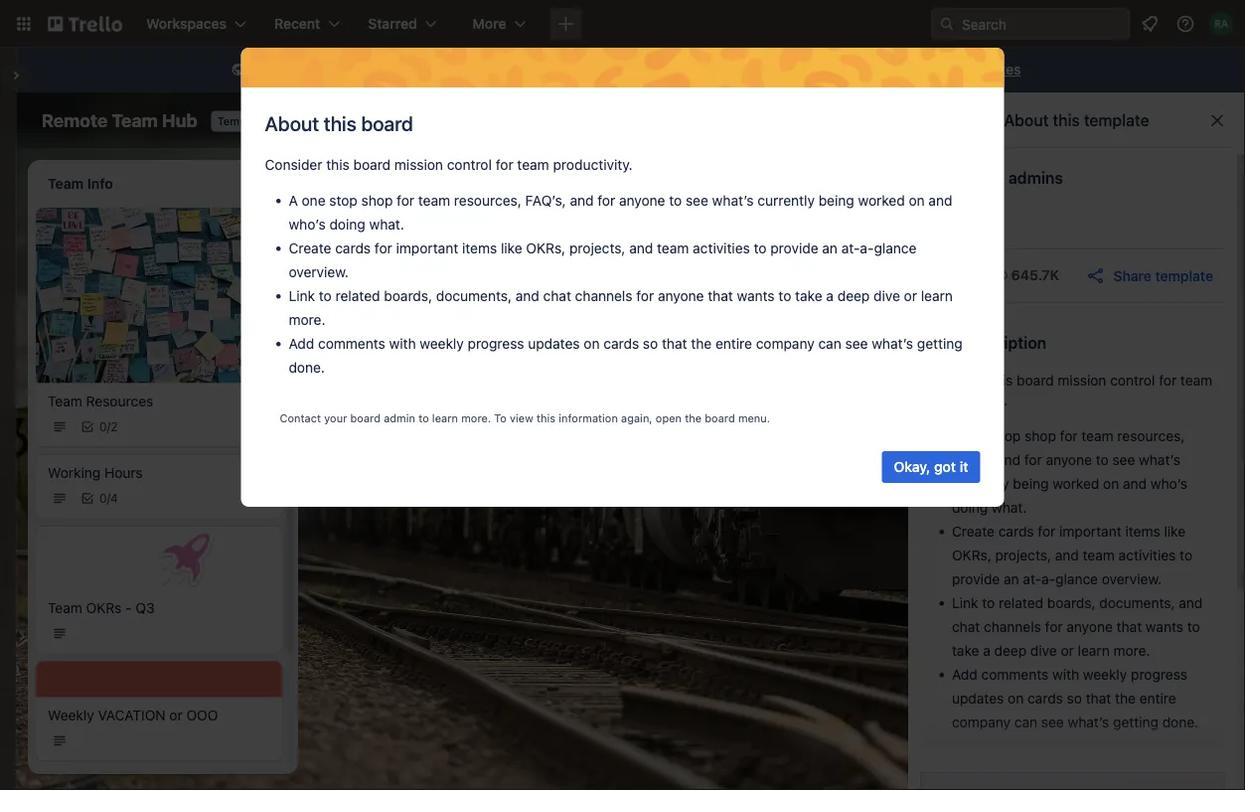 Task type: describe. For each thing, give the bounding box(es) containing it.
share template
[[1114, 267, 1214, 284]]

working hours
[[48, 464, 143, 481]]

0 notifications image
[[1138, 12, 1162, 36]]

0 horizontal spatial provide
[[771, 240, 819, 256]]

vacation
[[98, 707, 166, 723]]

project
[[382, 217, 428, 234]]

1 vertical spatial take
[[952, 643, 979, 659]]

this right star or unstar board icon
[[324, 111, 357, 135]]

templates
[[956, 61, 1021, 78]]

1 vertical spatial activities
[[1119, 547, 1176, 564]]

1 horizontal spatial resources,
[[1118, 428, 1185, 444]]

hub
[[162, 109, 197, 131]]

0 horizontal spatial faq's,
[[525, 192, 566, 209]]

1 vertical spatial consider this board mission control for team productivity.
[[928, 372, 1213, 408]]

explore more templates link
[[854, 54, 1033, 85]]

1 vertical spatial learn
[[432, 412, 458, 425]]

1 horizontal spatial link
[[952, 595, 979, 611]]

team okrs - q3 link
[[48, 598, 270, 618]]

ruby anderson (rubyanderson7) image
[[1210, 12, 1233, 36]]

1 horizontal spatial worked
[[1053, 476, 1100, 492]]

1 horizontal spatial getting
[[1113, 714, 1159, 731]]

1 vertical spatial like
[[1164, 523, 1186, 540]]

4
[[110, 492, 118, 506]]

public image
[[324, 112, 340, 128]]

from
[[745, 61, 776, 78]]

0 vertical spatial shop
[[361, 192, 393, 209]]

public
[[308, 61, 347, 78]]

admin
[[384, 412, 415, 425]]

0 horizontal spatial add
[[289, 335, 314, 352]]

weekly vacation or ooo link
[[48, 705, 270, 725]]

board for board admins
[[960, 168, 1005, 187]]

1 horizontal spatial doing
[[952, 499, 988, 516]]

about this board
[[265, 111, 413, 135]]

campaign for ebook campaign
[[656, 289, 721, 305]]

board button
[[352, 104, 458, 136]]

okay, got it
[[894, 459, 969, 475]]

card
[[381, 245, 406, 258]]

current project template
[[330, 217, 491, 234]]

1 horizontal spatial learn
[[921, 288, 953, 304]]

internet
[[527, 61, 577, 78]]

blog redesign
[[330, 289, 422, 305]]

0 horizontal spatial boards,
[[384, 288, 432, 304]]

0 horizontal spatial productivity.
[[553, 157, 633, 173]]

template inside "link"
[[432, 217, 491, 234]]

team okrs - q3
[[48, 599, 155, 616]]

0 vertical spatial can
[[818, 335, 842, 352]]

team for team okrs - q3
[[48, 599, 82, 616]]

0 vertical spatial stop
[[329, 192, 358, 209]]

1 horizontal spatial items
[[1126, 523, 1161, 540]]

1 vertical spatial wants
[[1146, 619, 1184, 635]]

0 horizontal spatial like
[[501, 240, 522, 256]]

1 horizontal spatial chat
[[952, 619, 980, 635]]

1 vertical spatial or
[[1061, 643, 1074, 659]]

0 horizontal spatial channels
[[575, 288, 633, 304]]

about this template
[[1004, 111, 1150, 130]]

1 horizontal spatial being
[[1013, 476, 1049, 492]]

share template button
[[1086, 265, 1214, 286]]

1 horizontal spatial dive
[[1031, 643, 1057, 659]]

0 horizontal spatial andre gorte (andregorte) image
[[764, 106, 792, 134]]

0 vertical spatial an
[[822, 240, 838, 256]]

primary element
[[0, 0, 1245, 48]]

0 horizontal spatial what.
[[369, 216, 404, 233]]

0 horizontal spatial glance
[[874, 240, 917, 256]]

1 vertical spatial so
[[1067, 690, 1082, 707]]

0 horizontal spatial updates
[[528, 335, 580, 352]]

0 vertical spatial at-
[[842, 240, 860, 256]]

board left from
[[703, 61, 741, 78]]

1 horizontal spatial deep
[[995, 643, 1027, 659]]

board admins
[[960, 168, 1063, 187]]

1 horizontal spatial is
[[409, 245, 418, 258]]

0 horizontal spatial is
[[283, 61, 293, 78]]

0 horizontal spatial important
[[396, 240, 458, 256]]

team for team resources
[[48, 393, 82, 409]]

0 vertical spatial a-
[[860, 240, 874, 256]]

create board or workspace image
[[556, 14, 576, 34]]

0 vertical spatial consider this board mission control for team productivity.
[[265, 157, 633, 173]]

contact your board admin to learn more. to view this information again, open the board menu.
[[280, 412, 770, 425]]

it
[[960, 459, 969, 475]]

current
[[330, 217, 379, 234]]

0 vertical spatial consider
[[265, 157, 322, 173]]

645.7k
[[1011, 267, 1060, 283]]

1 vertical spatial who's
[[1151, 476, 1188, 492]]

0 horizontal spatial okrs,
[[526, 240, 566, 256]]

0 for resources
[[99, 420, 107, 434]]

0 vertical spatial chat
[[543, 288, 571, 304]]

1 vertical spatial create
[[289, 240, 331, 256]]

1 horizontal spatial one
[[965, 428, 989, 444]]

this card is a template.
[[354, 245, 485, 258]]

0 vertical spatial worked
[[858, 192, 905, 209]]

team resources link
[[48, 391, 270, 411]]

this up "admins"
[[1053, 111, 1080, 130]]

1 horizontal spatial faq's,
[[952, 452, 993, 468]]

1 vertical spatial done.
[[1163, 714, 1199, 731]]

0 vertical spatial or
[[904, 288, 917, 304]]

marques closter (marquescloster) image
[[541, 311, 565, 335]]

this for this is a public template for anyone on the internet to copy.
[[252, 61, 279, 78]]

1 horizontal spatial currently
[[952, 476, 1009, 492]]

0 vertical spatial dive
[[874, 288, 900, 304]]

1 vertical spatial with
[[1053, 666, 1079, 683]]

share
[[1114, 267, 1152, 284]]

0 horizontal spatial resources,
[[454, 192, 522, 209]]

0 horizontal spatial with
[[389, 335, 416, 352]]

1 vertical spatial important
[[1060, 523, 1122, 540]]

ooo
[[186, 707, 218, 723]]

got
[[934, 459, 956, 475]]

0 vertical spatial overview.
[[289, 264, 349, 280]]

1 vertical spatial can
[[1015, 714, 1038, 731]]

1 vertical spatial at-
[[1023, 571, 1042, 587]]

working
[[48, 464, 101, 481]]

remote
[[42, 109, 108, 131]]

0 horizontal spatial more.
[[289, 312, 325, 328]]

information
[[559, 412, 618, 425]]

#embraceremote campaign
[[330, 360, 513, 377]]

/ for resources
[[107, 420, 111, 434]]

1 horizontal spatial samantha pivlot (samanthapivlot) image
[[842, 106, 870, 134]]

marques closter (marquescloster) image
[[790, 106, 818, 134]]

campaign for #embraceremote campaign
[[448, 360, 513, 377]]

more
[[918, 61, 952, 78]]

1 vertical spatial what.
[[992, 499, 1027, 516]]

your
[[324, 412, 347, 425]]

template.
[[432, 245, 485, 258]]

okrs
[[86, 599, 122, 616]]

#embraceremote campaign link
[[330, 359, 561, 379]]

1 horizontal spatial documents,
[[1100, 595, 1175, 611]]

resources
[[86, 393, 153, 409]]

0 horizontal spatial template
[[217, 115, 266, 128]]

for inside the consider this board mission control for team productivity.
[[1159, 372, 1177, 389]]

0 horizontal spatial link
[[289, 288, 315, 304]]

1 horizontal spatial overview.
[[1102, 571, 1162, 587]]

0 / 4
[[99, 492, 118, 506]]

0 vertical spatial weekly
[[420, 335, 464, 352]]

to
[[494, 412, 507, 425]]

1 vertical spatial more.
[[461, 412, 491, 425]]

1 vertical spatial channels
[[984, 619, 1041, 635]]

board right your
[[350, 412, 381, 425]]

about for about this template
[[1004, 111, 1049, 130]]

weekly
[[48, 707, 94, 723]]

0 vertical spatial projects,
[[569, 240, 626, 256]]

board right public image
[[361, 111, 413, 135]]

0 horizontal spatial documents,
[[436, 288, 512, 304]]

0 vertical spatial a one stop shop for team resources, faq's, and for anyone to see what's currently being worked on and who's doing what. create cards for important items like okrs, projects, and team activities to provide an at-a-glance overview. link to related boards, documents, and chat channels for anyone that wants to take a deep dive or learn more. add comments with weekly progress updates on cards so that the entire company can see what's getting done.
[[289, 192, 963, 376]]

create board from template
[[655, 61, 838, 78]]

0 vertical spatial comments
[[318, 335, 385, 352]]

remote team hub
[[42, 109, 197, 131]]

0 vertical spatial take
[[795, 288, 823, 304]]

search image
[[939, 16, 955, 32]]

about for about this board
[[265, 111, 319, 135]]

explore more templates
[[865, 61, 1021, 78]]

1 vertical spatial a one stop shop for team resources, faq's, and for anyone to see what's currently being worked on and who's doing what. create cards for important items like okrs, projects, and team activities to provide an at-a-glance overview. link to related boards, documents, and chat channels for anyone that wants to take a deep dive or learn more. add comments with weekly progress updates on cards so that the entire company can see what's getting done.
[[952, 428, 1203, 731]]

blog
[[330, 289, 359, 305]]

1 vertical spatial andre gorte (andregorte) image
[[823, 240, 847, 263]]

current project template link
[[330, 216, 561, 236]]

1 vertical spatial related
[[999, 595, 1044, 611]]

1 horizontal spatial mission
[[1058, 372, 1107, 389]]

0 vertical spatial activities
[[693, 240, 750, 256]]

okay, got it button
[[882, 451, 980, 483]]



Task type: locate. For each thing, give the bounding box(es) containing it.
1 vertical spatial stop
[[993, 428, 1021, 444]]

1 horizontal spatial okrs,
[[952, 547, 992, 564]]

add
[[289, 335, 314, 352], [952, 666, 978, 683]]

board left "admins"
[[960, 168, 1005, 187]]

a down star or unstar board icon
[[289, 192, 298, 209]]

about up "admins"
[[1004, 111, 1049, 130]]

0 horizontal spatial control
[[447, 157, 492, 173]]

0 horizontal spatial so
[[643, 335, 658, 352]]

so
[[643, 335, 658, 352], [1067, 690, 1082, 707]]

0 vertical spatial documents,
[[436, 288, 512, 304]]

this for this card is a template.
[[354, 245, 378, 258]]

1 horizontal spatial with
[[1053, 666, 1079, 683]]

team inside board name text field
[[112, 109, 158, 131]]

doing down it
[[952, 499, 988, 516]]

2 vertical spatial learn
[[1078, 643, 1110, 659]]

2 vertical spatial create
[[952, 523, 995, 540]]

campaign up to
[[448, 360, 513, 377]]

again,
[[621, 412, 653, 425]]

template
[[217, 115, 266, 128], [432, 217, 491, 234]]

0 vertical spatial with
[[389, 335, 416, 352]]

0 horizontal spatial samantha pivlot (samanthapivlot) image
[[541, 383, 565, 407]]

0 horizontal spatial doing
[[329, 216, 366, 233]]

provide
[[771, 240, 819, 256], [952, 571, 1000, 587]]

consider down "description"
[[928, 372, 986, 389]]

1 horizontal spatial a
[[952, 428, 961, 444]]

tom mikelbach (tommikelbach) image
[[868, 106, 896, 134]]

what's
[[712, 192, 754, 209], [872, 335, 913, 352], [1139, 452, 1181, 468], [1068, 714, 1110, 731]]

okrs, up marques closter (marquescloster) icon
[[526, 240, 566, 256]]

0 horizontal spatial this
[[252, 61, 279, 78]]

resources,
[[454, 192, 522, 209], [1118, 428, 1185, 444]]

related
[[336, 288, 380, 304], [999, 595, 1044, 611]]

Board name text field
[[32, 104, 207, 136]]

stop
[[329, 192, 358, 209], [993, 428, 1021, 444]]

0 vertical spatial glance
[[874, 240, 917, 256]]

this right sm image
[[252, 61, 279, 78]]

andre gorte (andregorte) image
[[764, 106, 792, 134], [823, 240, 847, 263]]

okay,
[[894, 459, 931, 475]]

open information menu image
[[1176, 14, 1196, 34]]

template down sm image
[[217, 115, 266, 128]]

1 vertical spatial currently
[[952, 476, 1009, 492]]

1 horizontal spatial so
[[1067, 690, 1082, 707]]

campaign
[[656, 289, 721, 305], [448, 360, 513, 377]]

0 left 4 at left bottom
[[99, 492, 107, 506]]

team left okrs on the bottom left of page
[[48, 599, 82, 616]]

1 vertical spatial a-
[[1042, 571, 1056, 587]]

0 vertical spatial items
[[462, 240, 497, 256]]

ebook campaign
[[612, 289, 721, 305]]

about left public image
[[265, 111, 319, 135]]

create right copy.
[[655, 61, 699, 78]]

activities
[[693, 240, 750, 256], [1119, 547, 1176, 564]]

1 vertical spatial weekly
[[1083, 666, 1127, 683]]

explore
[[865, 61, 915, 78]]

1 vertical spatial updates
[[952, 690, 1004, 707]]

andre gorte (andregorte) image left priscilla parjet (priscillaparjet) image
[[764, 106, 792, 134]]

/ down "team resources"
[[107, 420, 111, 434]]

consider down star or unstar board icon
[[265, 157, 322, 173]]

learn
[[921, 288, 953, 304], [432, 412, 458, 425], [1078, 643, 1110, 659]]

/
[[107, 420, 111, 434], [107, 492, 110, 506]]

ebook campaign link
[[612, 287, 843, 307]]

this inside the consider this board mission control for team productivity.
[[990, 372, 1013, 389]]

deep
[[838, 288, 870, 304], [995, 643, 1027, 659]]

worked
[[858, 192, 905, 209], [1053, 476, 1100, 492]]

0 vertical spatial channels
[[575, 288, 633, 304]]

weekly vacation or ooo
[[48, 707, 218, 723]]

link
[[289, 288, 315, 304], [952, 595, 979, 611]]

back to home image
[[48, 8, 122, 40]]

2 vertical spatial more.
[[1114, 643, 1150, 659]]

this right view on the bottom left of the page
[[537, 412, 556, 425]]

1 horizontal spatial add
[[952, 666, 978, 683]]

control inside the consider this board mission control for team productivity.
[[1110, 372, 1155, 389]]

1 vertical spatial resources,
[[1118, 428, 1185, 444]]

0 vertical spatial more.
[[289, 312, 325, 328]]

0 horizontal spatial an
[[822, 240, 838, 256]]

comments
[[318, 335, 385, 352], [982, 666, 1049, 683]]

star or unstar board image
[[288, 112, 304, 128]]

board inside the consider this board mission control for team productivity.
[[1017, 372, 1054, 389]]

1 0 from the top
[[99, 420, 107, 434]]

1 horizontal spatial provide
[[952, 571, 1000, 587]]

0 vertical spatial getting
[[917, 335, 963, 352]]

currently
[[758, 192, 815, 209], [952, 476, 1009, 492]]

0 / 2
[[99, 420, 118, 434]]

0 vertical spatial related
[[336, 288, 380, 304]]

0 vertical spatial control
[[447, 157, 492, 173]]

okrs, down it
[[952, 547, 992, 564]]

2 horizontal spatial learn
[[1078, 643, 1110, 659]]

team left resources
[[48, 393, 82, 409]]

0 horizontal spatial progress
[[468, 335, 524, 352]]

1 horizontal spatial create
[[655, 61, 699, 78]]

0 horizontal spatial being
[[819, 192, 855, 209]]

being
[[819, 192, 855, 209], [1013, 476, 1049, 492]]

0 horizontal spatial items
[[462, 240, 497, 256]]

0 vertical spatial so
[[643, 335, 658, 352]]

template
[[351, 61, 408, 78], [779, 61, 838, 78], [1084, 111, 1150, 130], [1155, 267, 1214, 284]]

who's
[[289, 216, 326, 233], [1151, 476, 1188, 492]]

documents,
[[436, 288, 512, 304], [1100, 595, 1175, 611]]

1 horizontal spatial related
[[999, 595, 1044, 611]]

hours
[[104, 464, 143, 481]]

an
[[822, 240, 838, 256], [1004, 571, 1019, 587]]

boards,
[[384, 288, 432, 304], [1047, 595, 1096, 611]]

0 horizontal spatial create
[[289, 240, 331, 256]]

entire
[[716, 335, 752, 352], [1140, 690, 1176, 707]]

1 vertical spatial template
[[432, 217, 491, 234]]

create down it
[[952, 523, 995, 540]]

about
[[1004, 111, 1049, 130], [265, 111, 319, 135]]

what.
[[369, 216, 404, 233], [992, 499, 1027, 516]]

progress
[[468, 335, 524, 352], [1131, 666, 1188, 683]]

0 horizontal spatial dive
[[874, 288, 900, 304]]

0 horizontal spatial activities
[[693, 240, 750, 256]]

doing left project
[[329, 216, 366, 233]]

shop
[[361, 192, 393, 209], [1025, 428, 1056, 444]]

2 / from the top
[[107, 492, 110, 506]]

priscilla parjet (priscillaparjet) image
[[823, 311, 847, 335]]

and
[[570, 192, 594, 209], [929, 192, 953, 209], [629, 240, 653, 256], [516, 288, 540, 304], [997, 452, 1021, 468], [1123, 476, 1147, 492], [1055, 547, 1079, 564], [1179, 595, 1203, 611]]

is
[[283, 61, 293, 78], [409, 245, 418, 258]]

doing
[[329, 216, 366, 233], [952, 499, 988, 516]]

campaign right ebook
[[656, 289, 721, 305]]

faq's,
[[525, 192, 566, 209], [952, 452, 993, 468]]

create down current
[[289, 240, 331, 256]]

1 horizontal spatial projects,
[[995, 547, 1052, 564]]

okrs,
[[526, 240, 566, 256], [952, 547, 992, 564]]

board left menu.
[[705, 412, 735, 425]]

this is a public template for anyone on the internet to copy.
[[252, 61, 632, 78]]

board
[[703, 61, 741, 78], [361, 111, 413, 135], [353, 157, 391, 173], [1017, 372, 1054, 389], [350, 412, 381, 425], [705, 412, 735, 425]]

1 horizontal spatial important
[[1060, 523, 1122, 540]]

getting
[[917, 335, 963, 352], [1113, 714, 1159, 731]]

ebook
[[612, 289, 652, 305]]

samantha pivlot (samanthapivlot) image up contact your board admin to learn more. to view this information again, open the board menu.
[[541, 383, 565, 407]]

1 vertical spatial is
[[409, 245, 418, 258]]

template up 'template.'
[[432, 217, 491, 234]]

0 vertical spatial who's
[[289, 216, 326, 233]]

description
[[960, 333, 1047, 352]]

board inside board button
[[386, 112, 425, 128]]

is left public
[[283, 61, 293, 78]]

2 horizontal spatial or
[[1061, 643, 1074, 659]]

1 vertical spatial deep
[[995, 643, 1027, 659]]

board down 'about this board' on the left of the page
[[353, 157, 391, 173]]

samantha pivlot (samanthapivlot) image right marques closter (marquescloster) image
[[842, 106, 870, 134]]

this down 'about this board' on the left of the page
[[326, 157, 350, 173]]

1 horizontal spatial stop
[[993, 428, 1021, 444]]

menu.
[[738, 412, 770, 425]]

view
[[510, 412, 533, 425]]

0 left 2
[[99, 420, 107, 434]]

0 vertical spatial samantha pivlot (samanthapivlot) image
[[842, 106, 870, 134]]

redesign
[[363, 289, 422, 305]]

1 horizontal spatial entire
[[1140, 690, 1176, 707]]

0 vertical spatial currently
[[758, 192, 815, 209]]

1 vertical spatial samantha pivlot (samanthapivlot) image
[[541, 383, 565, 407]]

q3
[[136, 599, 155, 616]]

1 vertical spatial comments
[[982, 666, 1049, 683]]

working hours link
[[48, 463, 270, 483]]

-
[[125, 599, 132, 616]]

sm image
[[228, 61, 248, 81]]

1 vertical spatial okrs,
[[952, 547, 992, 564]]

consider this board mission control for team productivity. up current project template "link"
[[265, 157, 633, 173]]

0 horizontal spatial board
[[386, 112, 425, 128]]

1 horizontal spatial andre gorte (andregorte) image
[[823, 240, 847, 263]]

currently down marques closter (marquescloster) image
[[758, 192, 815, 209]]

stop down "description"
[[993, 428, 1021, 444]]

1 vertical spatial being
[[1013, 476, 1049, 492]]

0 horizontal spatial wants
[[737, 288, 775, 304]]

0 vertical spatial create
[[655, 61, 699, 78]]

0 vertical spatial board
[[386, 112, 425, 128]]

consider
[[265, 157, 322, 173], [928, 372, 986, 389]]

template inside button
[[1155, 267, 1214, 284]]

board for board
[[386, 112, 425, 128]]

1 horizontal spatial more.
[[461, 412, 491, 425]]

that
[[708, 288, 733, 304], [662, 335, 687, 352], [1117, 619, 1142, 635], [1086, 690, 1111, 707]]

/ down the working hours
[[107, 492, 110, 506]]

cards
[[335, 240, 371, 256], [604, 335, 639, 352], [999, 523, 1034, 540], [1028, 690, 1063, 707]]

0 vertical spatial entire
[[716, 335, 752, 352]]

0 horizontal spatial one
[[302, 192, 326, 209]]

1 vertical spatial 0
[[99, 492, 107, 506]]

take
[[795, 288, 823, 304], [952, 643, 979, 659]]

done.
[[289, 359, 325, 376], [1163, 714, 1199, 731]]

one up it
[[965, 428, 989, 444]]

1 vertical spatial a
[[952, 428, 961, 444]]

0 horizontal spatial a-
[[860, 240, 874, 256]]

wants
[[737, 288, 775, 304], [1146, 619, 1184, 635]]

0 horizontal spatial currently
[[758, 192, 815, 209]]

board down 'this is a public template for anyone on the internet to copy.'
[[386, 112, 425, 128]]

contact
[[280, 412, 321, 425]]

open
[[656, 412, 682, 425]]

this
[[1053, 111, 1080, 130], [324, 111, 357, 135], [326, 157, 350, 173], [990, 372, 1013, 389], [537, 412, 556, 425]]

1 horizontal spatial template
[[432, 217, 491, 234]]

1 horizontal spatial or
[[904, 288, 917, 304]]

board down "description"
[[1017, 372, 1054, 389]]

priscilla parjet (priscillaparjet) image
[[816, 106, 844, 134]]

andre gorte (andregorte) image up priscilla parjet (priscillaparjet) icon
[[823, 240, 847, 263]]

channels
[[575, 288, 633, 304], [984, 619, 1041, 635]]

for
[[411, 61, 429, 78], [496, 157, 514, 173], [397, 192, 415, 209], [598, 192, 615, 209], [375, 240, 392, 256], [636, 288, 654, 304], [1159, 372, 1177, 389], [1060, 428, 1078, 444], [1024, 452, 1042, 468], [1038, 523, 1056, 540], [1045, 619, 1063, 635]]

a up it
[[952, 428, 961, 444]]

0 vertical spatial faq's,
[[525, 192, 566, 209]]

this left the card
[[354, 245, 378, 258]]

0 vertical spatial doing
[[329, 216, 366, 233]]

a one stop shop for team resources, faq's, and for anyone to see what's currently being worked on and who's doing what. create cards for important items like okrs, projects, and team activities to provide an at-a-glance overview. link to related boards, documents, and chat channels for anyone that wants to take a deep dive or learn more. add comments with weekly progress updates on cards so that the entire company can see what's getting done.
[[289, 192, 963, 376], [952, 428, 1203, 731]]

or
[[904, 288, 917, 304], [1061, 643, 1074, 659], [169, 707, 183, 723]]

/ for hours
[[107, 492, 110, 506]]

productivity. down copy.
[[553, 157, 633, 173]]

1 horizontal spatial activities
[[1119, 547, 1176, 564]]

admins
[[1009, 168, 1063, 187]]

#embraceremote
[[330, 360, 444, 377]]

1 horizontal spatial board
[[960, 168, 1005, 187]]

1 vertical spatial progress
[[1131, 666, 1188, 683]]

team left hub
[[112, 109, 158, 131]]

samantha pivlot (samanthapivlot) image
[[842, 106, 870, 134], [541, 383, 565, 407]]

blog redesign link
[[330, 287, 561, 307]]

create board from template link
[[644, 54, 850, 85]]

0 horizontal spatial worked
[[858, 192, 905, 209]]

company
[[756, 335, 815, 352], [952, 714, 1011, 731]]

see
[[686, 192, 709, 209], [845, 335, 868, 352], [1113, 452, 1135, 468], [1041, 714, 1064, 731]]

0 for hours
[[99, 492, 107, 506]]

a-
[[860, 240, 874, 256], [1042, 571, 1056, 587]]

currently down it
[[952, 476, 1009, 492]]

1 horizontal spatial productivity.
[[928, 392, 1008, 408]]

one down 'about this board' on the left of the page
[[302, 192, 326, 209]]

1 horizontal spatial glance
[[1056, 571, 1098, 587]]

is right the card
[[409, 245, 418, 258]]

campaign inside 'link'
[[656, 289, 721, 305]]

anyone
[[433, 61, 479, 78], [619, 192, 665, 209], [658, 288, 704, 304], [1046, 452, 1092, 468], [1067, 619, 1113, 635]]

1 / from the top
[[107, 420, 111, 434]]

0 vertical spatial link
[[289, 288, 315, 304]]

stop up current
[[329, 192, 358, 209]]

this down "description"
[[990, 372, 1013, 389]]

productivity. up it
[[928, 392, 1008, 408]]

1 vertical spatial worked
[[1053, 476, 1100, 492]]

chat
[[543, 288, 571, 304], [952, 619, 980, 635]]

0 vertical spatial resources,
[[454, 192, 522, 209]]

2
[[111, 420, 118, 434]]

Search field
[[955, 9, 1129, 39]]

0
[[99, 420, 107, 434], [99, 492, 107, 506]]

consider this board mission control for team productivity. down "description"
[[928, 372, 1213, 408]]

team resources
[[48, 393, 153, 409]]

1 vertical spatial projects,
[[995, 547, 1052, 564]]

can
[[818, 335, 842, 352], [1015, 714, 1038, 731]]

copy.
[[597, 61, 632, 78]]

0 horizontal spatial consider
[[265, 157, 322, 173]]

2 0 from the top
[[99, 492, 107, 506]]

0 vertical spatial 0
[[99, 420, 107, 434]]



Task type: vqa. For each thing, say whether or not it's contained in the screenshot.
EDIT • DELETE at the left
no



